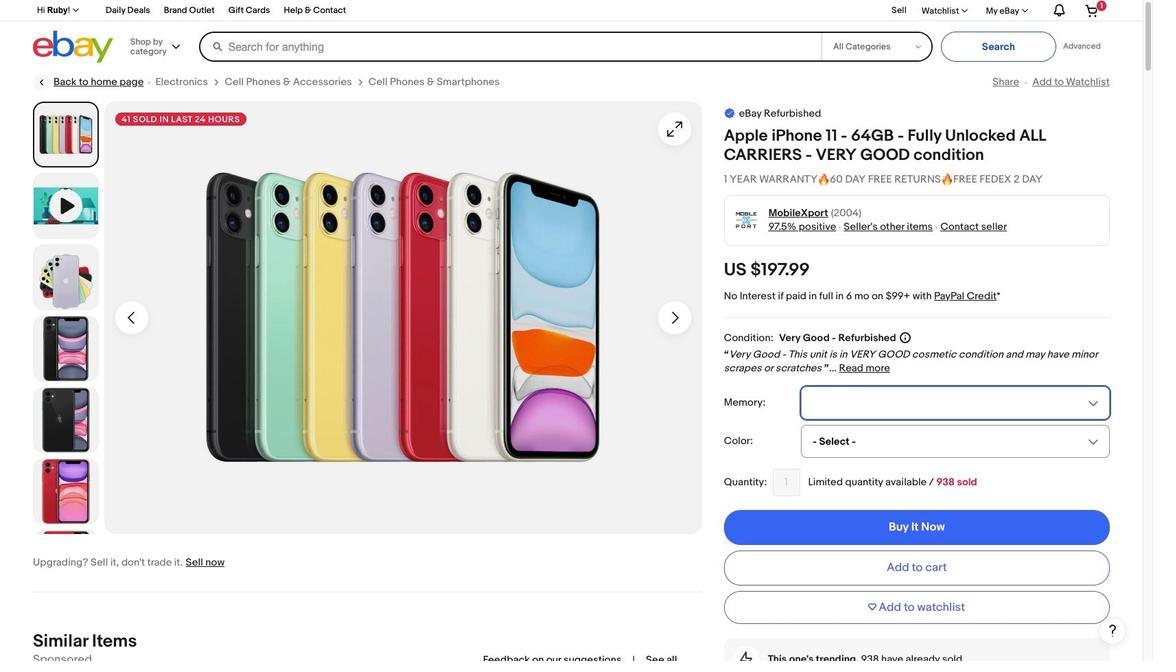 Task type: describe. For each thing, give the bounding box(es) containing it.
watchlist image
[[962, 9, 968, 12]]

help, opens dialogs image
[[1106, 624, 1120, 638]]

picture 4 of 10 image
[[34, 388, 98, 452]]

picture 1 of 10 image
[[36, 104, 96, 165]]

text__icon image
[[724, 107, 735, 118]]

my ebay image
[[1022, 9, 1029, 12]]

account navigation
[[30, 0, 1110, 21]]

apple iphone 11 - 64gb - fully unlocked all carriers - very good condition - picture 1 of 10 image
[[104, 102, 702, 534]]

Search for anything text field
[[201, 33, 819, 60]]

picture 2 of 10 image
[[34, 245, 98, 310]]



Task type: vqa. For each thing, say whether or not it's contained in the screenshot.
My eBay image
yes



Task type: locate. For each thing, give the bounding box(es) containing it.
with details__icon image
[[740, 651, 752, 661]]

None submit
[[941, 32, 1057, 62]]

banner
[[30, 0, 1110, 67]]

picture 3 of 10 image
[[34, 317, 98, 381]]

notifications image
[[1051, 3, 1067, 17]]

video 1 of 1 image
[[34, 174, 98, 238]]

picture 5 of 10 image
[[34, 459, 98, 524]]

None text field
[[773, 469, 800, 496], [646, 653, 677, 661], [773, 469, 800, 496], [646, 653, 677, 661]]



